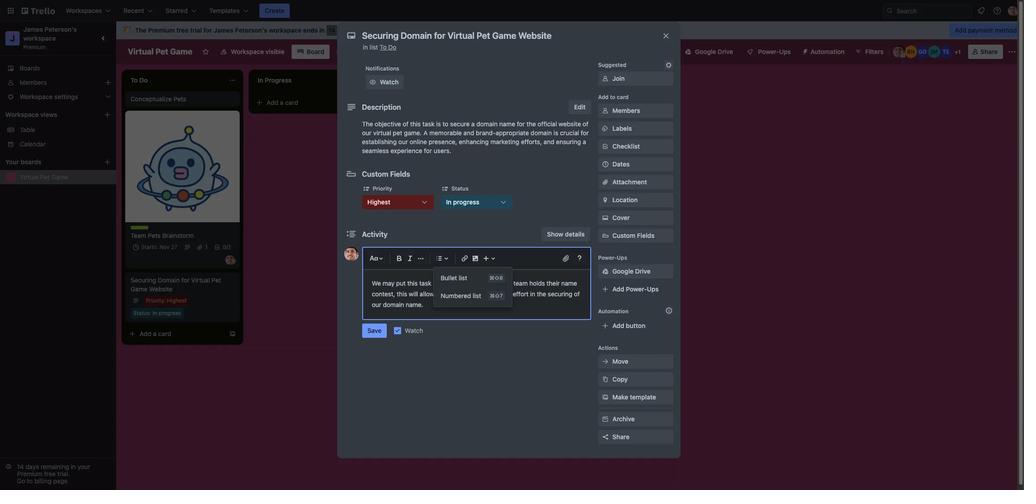 Task type: vqa. For each thing, say whether or not it's contained in the screenshot.
"Save"
yes



Task type: locate. For each thing, give the bounding box(es) containing it.
calendar up the notifications
[[385, 48, 411, 55]]

watch
[[380, 78, 399, 86], [405, 327, 423, 335]]

/
[[226, 244, 228, 251]]

attachment button
[[598, 175, 673, 190]]

1 horizontal spatial workspace
[[269, 26, 302, 34]]

brand-
[[476, 129, 496, 137]]

0 / 2
[[223, 244, 231, 251]]

sm image up join link at top right
[[664, 61, 673, 70]]

1 horizontal spatial :
[[164, 298, 166, 305]]

1 horizontal spatial calendar
[[385, 48, 411, 55]]

james peterson (jamespeterson93) image
[[1008, 5, 1019, 16], [344, 247, 358, 262]]

0 horizontal spatial and
[[463, 129, 474, 137]]

calendar link down table link
[[20, 140, 111, 149]]

1 horizontal spatial name
[[561, 280, 577, 288]]

task
[[422, 120, 435, 128], [419, 280, 431, 288]]

primary element
[[0, 0, 1024, 21]]

1 vertical spatial 14
[[17, 464, 24, 471]]

drive left power-ups button
[[718, 48, 733, 55]]

2 horizontal spatial power-
[[758, 48, 779, 55]]

marketing down appropriate
[[490, 138, 519, 146]]

sm image inside location link
[[601, 196, 610, 205]]

attachment
[[612, 178, 647, 186]]

ups inside button
[[779, 48, 791, 55]]

will
[[409, 291, 418, 298]]

sm image inside 'checklist' link
[[601, 142, 610, 151]]

0 vertical spatial custom
[[362, 170, 388, 178]]

ups down custom fields button
[[617, 255, 627, 262]]

workspace visible button
[[215, 45, 290, 59]]

virtual down boards
[[20, 174, 38, 181]]

game down your boards with 1 items element
[[51, 174, 68, 181]]

workspace inside "workspace visible" button
[[231, 48, 264, 55]]

link image
[[459, 254, 470, 264]]

14 left days.
[[328, 26, 335, 34]]

peterson's up "workspace visible" button
[[235, 26, 267, 34]]

james peterson (jamespeterson93) image
[[893, 46, 905, 58], [225, 255, 236, 266]]

workspace right j
[[23, 34, 56, 42]]

watch down the notifications
[[380, 78, 399, 86]]

0 horizontal spatial google drive
[[612, 268, 651, 275]]

1 vertical spatial virtual pet game
[[20, 174, 68, 181]]

status for status
[[451, 186, 469, 192]]

1 vertical spatial james peterson (jamespeterson93) image
[[225, 255, 236, 266]]

0 horizontal spatial progress
[[159, 310, 181, 317]]

0 horizontal spatial virtual
[[20, 174, 38, 181]]

in right ends
[[319, 26, 325, 34]]

your boards with 1 items element
[[5, 157, 90, 168]]

for right trial
[[204, 26, 212, 34]]

workspace
[[269, 26, 302, 34], [23, 34, 56, 42]]

sm image inside watch button
[[368, 78, 377, 87]]

to
[[610, 94, 615, 101], [443, 120, 448, 128], [444, 291, 450, 298], [27, 478, 33, 486]]

to right go
[[27, 478, 33, 486]]

game down securing
[[131, 286, 147, 293]]

sm image inside cover "link"
[[601, 214, 610, 223]]

more formatting image
[[415, 254, 426, 264]]

create from template… image
[[356, 99, 363, 106]]

save
[[367, 327, 382, 335]]

sm image inside "labels" "link"
[[601, 124, 610, 133]]

1 horizontal spatial custom fields
[[612, 232, 654, 240]]

1 vertical spatial pets
[[148, 232, 161, 240]]

in down 'holds'
[[530, 291, 535, 298]]

virtual pet game
[[128, 47, 192, 56], [20, 174, 68, 181]]

custom down cover
[[612, 232, 635, 240]]

share for the left share button
[[612, 434, 630, 441]]

in list to do
[[363, 43, 396, 51]]

for
[[204, 26, 212, 34], [517, 120, 525, 128], [581, 129, 589, 137], [424, 147, 432, 155], [181, 277, 190, 284]]

conceptualize pets link
[[131, 95, 234, 104]]

show menu image
[[1007, 47, 1016, 56]]

0 vertical spatial free
[[176, 26, 189, 34]]

game inside board name text box
[[170, 47, 192, 56]]

priority down seamless
[[373, 186, 392, 192]]

1 vertical spatial this
[[407, 280, 418, 288]]

0 horizontal spatial members link
[[0, 76, 116, 90]]

securing domain for virtual pet game website link
[[131, 276, 234, 294]]

cover
[[612, 214, 630, 222]]

share button down the add payment method 'link'
[[968, 45, 1003, 59]]

automation up add button
[[598, 309, 628, 315]]

google drive
[[695, 48, 733, 55], [612, 268, 651, 275]]

0 vertical spatial the
[[135, 26, 146, 34]]

task inside we may put this task on hold while the marketing team holds their name contest, this will allow us to have a more focused effort in the securing of our domain name.
[[419, 280, 431, 288]]

sm image left 'make'
[[601, 394, 610, 402]]

sm image for labels
[[601, 124, 610, 133]]

banner containing 🎉
[[116, 21, 1024, 39]]

2 team from the top
[[131, 232, 146, 240]]

sm image left checklist
[[601, 142, 610, 151]]

button
[[626, 322, 645, 330]]

add a card button
[[252, 96, 352, 110], [379, 96, 479, 110], [125, 327, 225, 342]]

0 vertical spatial status
[[451, 186, 469, 192]]

0 horizontal spatial google
[[612, 268, 633, 275]]

users.
[[434, 147, 451, 155]]

1 horizontal spatial list
[[459, 275, 467, 282]]

free
[[176, 26, 189, 34], [44, 471, 56, 478]]

presence,
[[429, 138, 457, 146]]

image image
[[470, 254, 480, 264]]

virtual
[[373, 129, 391, 137]]

: down website
[[164, 298, 166, 305]]

drive
[[718, 48, 733, 55], [635, 268, 651, 275]]

custom fields down seamless
[[362, 170, 410, 178]]

0 vertical spatial james peterson (jamespeterson93) image
[[1008, 5, 1019, 16]]

virtual down the "confetti" icon at the top of page
[[128, 47, 154, 56]]

sm image left in progress
[[421, 198, 428, 207]]

in inside 14 days remaining in your premium free trial. go to billing page
[[71, 464, 76, 471]]

of right website
[[583, 120, 588, 128]]

sm image inside archive link
[[601, 415, 610, 424]]

in inside we may put this task on hold while the marketing team holds their name contest, this will allow us to have a more focused effort in the securing of our domain name.
[[530, 291, 535, 298]]

1 horizontal spatial 14
[[328, 26, 335, 34]]

james peterson (jamespeterson93) image left gary orlando (garyorlando) image
[[893, 46, 905, 58]]

1 horizontal spatial virtual
[[128, 47, 154, 56]]

premium inside 14 days remaining in your premium free trial. go to billing page
[[17, 471, 42, 478]]

virtual inside board name text box
[[128, 47, 154, 56]]

hold
[[442, 280, 454, 288]]

efforts,
[[521, 138, 542, 146]]

1 horizontal spatial the
[[527, 120, 536, 128]]

sm image for cover
[[601, 214, 610, 223]]

a inside we may put this task on hold while the marketing team holds their name contest, this will allow us to have a more focused effort in the securing of our domain name.
[[467, 291, 470, 298]]

0 horizontal spatial watch
[[380, 78, 399, 86]]

description
[[362, 103, 401, 111]]

sm image inside copy link
[[601, 376, 610, 385]]

is down official
[[554, 129, 558, 137]]

add a card button for create from template… icon at the left
[[125, 327, 225, 342]]

and
[[463, 129, 474, 137], [544, 138, 554, 146]]

1 vertical spatial status
[[133, 310, 149, 317]]

ups left automation button
[[779, 48, 791, 55]]

calendar link up the notifications
[[370, 45, 417, 59]]

1 horizontal spatial 1
[[958, 49, 961, 55]]

name up appropriate
[[499, 120, 515, 128]]

sm image inside join link
[[601, 74, 610, 83]]

card
[[617, 94, 629, 101], [285, 99, 298, 106], [412, 99, 425, 106], [158, 330, 171, 338]]

this
[[410, 120, 421, 128], [407, 280, 418, 288], [397, 291, 407, 298]]

to inside the objective of this task is to secure a domain name for the official website of our virtual pet game. a memorable and brand-appropriate domain is crucial for establishing our online presence, enhancing marketing efforts, and ensuring a seamless experience for users.
[[443, 120, 448, 128]]

labels
[[612, 125, 632, 132]]

editor toolbar toolbar
[[366, 252, 586, 307]]

workspace down create button
[[269, 26, 302, 34]]

1 vertical spatial :
[[149, 310, 151, 317]]

edit
[[574, 103, 586, 111]]

0 horizontal spatial drive
[[635, 268, 651, 275]]

sm image for archive
[[601, 415, 610, 424]]

watch inside button
[[380, 78, 399, 86]]

0 vertical spatial virtual
[[128, 47, 154, 56]]

task
[[146, 226, 158, 233]]

0 horizontal spatial is
[[436, 120, 441, 128]]

sm image left labels
[[601, 124, 610, 133]]

status
[[451, 186, 469, 192], [133, 310, 149, 317]]

james
[[23, 25, 43, 33], [214, 26, 233, 34]]

to do link
[[380, 43, 396, 51]]

0 horizontal spatial james peterson (jamespeterson93) image
[[344, 247, 358, 262]]

show
[[547, 231, 563, 238]]

0 horizontal spatial the
[[472, 280, 482, 288]]

1 horizontal spatial power-ups
[[758, 48, 791, 55]]

drive up "add power-ups"
[[635, 268, 651, 275]]

add payment method link
[[949, 23, 1022, 38]]

payment
[[968, 26, 993, 34]]

a
[[280, 99, 283, 106], [407, 99, 410, 106], [471, 120, 475, 128], [583, 138, 586, 146], [467, 291, 470, 298], [153, 330, 156, 338]]

the down 'holds'
[[537, 291, 546, 298]]

online
[[410, 138, 427, 146]]

workspace for workspace visible
[[231, 48, 264, 55]]

name up securing
[[561, 280, 577, 288]]

method
[[995, 26, 1017, 34]]

sm image left location
[[601, 196, 610, 205]]

do
[[388, 43, 396, 51]]

add power-ups
[[612, 286, 659, 293]]

1 vertical spatial custom fields
[[612, 232, 654, 240]]

0 horizontal spatial calendar
[[20, 140, 46, 148]]

watch down name.
[[405, 327, 423, 335]]

add button
[[612, 322, 645, 330]]

open information menu image
[[993, 6, 1002, 15]]

add a card for create from template… image
[[267, 99, 298, 106]]

show details
[[547, 231, 585, 238]]

sm image left archive
[[601, 415, 610, 424]]

0 vertical spatial james peterson (jamespeterson93) image
[[893, 46, 905, 58]]

domain
[[476, 120, 498, 128], [531, 129, 552, 137], [383, 301, 404, 309]]

1 horizontal spatial members
[[612, 107, 640, 114]]

pets inside team task team pets brainstorm
[[148, 232, 161, 240]]

add to card
[[598, 94, 629, 101]]

sm image for suggested
[[664, 61, 673, 70]]

james right trial
[[214, 26, 233, 34]]

workspace inside james peterson's workspace premium
[[23, 34, 56, 42]]

0 horizontal spatial power-ups
[[598, 255, 627, 262]]

automation inside button
[[811, 48, 845, 55]]

james right j
[[23, 25, 43, 33]]

sm image for checklist
[[601, 142, 610, 151]]

copy
[[612, 376, 628, 384]]

members up labels
[[612, 107, 640, 114]]

0 vertical spatial and
[[463, 129, 474, 137]]

sm image for watch
[[368, 78, 377, 87]]

peterson's up 'boards' link
[[45, 25, 77, 33]]

jeremy miller (jeremymiller198) image
[[928, 46, 940, 58]]

14 inside banner
[[328, 26, 335, 34]]

virtual pet game down 🎉
[[128, 47, 192, 56]]

0 vertical spatial workspace
[[231, 48, 264, 55]]

free inside 14 days remaining in your premium free trial. go to billing page
[[44, 471, 56, 478]]

1 horizontal spatial drive
[[718, 48, 733, 55]]

add payment method
[[955, 26, 1017, 34]]

the left objective
[[362, 120, 373, 128]]

1 horizontal spatial ups
[[647, 286, 659, 293]]

1 vertical spatial drive
[[635, 268, 651, 275]]

14 left days
[[17, 464, 24, 471]]

for inside securing domain for virtual pet game website
[[181, 277, 190, 284]]

group
[[434, 270, 512, 305]]

page
[[53, 478, 68, 486]]

1 right tara schultz (taraschultz7) "icon"
[[958, 49, 961, 55]]

⌘⇧8
[[490, 275, 503, 281]]

sm image
[[798, 45, 811, 57], [664, 61, 673, 70], [368, 78, 377, 87], [601, 106, 610, 115], [601, 124, 610, 133], [601, 142, 610, 151], [441, 185, 450, 194], [421, 198, 428, 207], [601, 214, 610, 223], [601, 267, 610, 276], [601, 394, 610, 402], [601, 415, 610, 424]]

lists image
[[434, 254, 444, 264]]

share down the add payment method 'link'
[[981, 48, 998, 55]]

0 horizontal spatial calendar link
[[20, 140, 111, 149]]

the right 🎉
[[135, 26, 146, 34]]

2 vertical spatial our
[[372, 301, 381, 309]]

0 vertical spatial the
[[527, 120, 536, 128]]

automation left filters "button"
[[811, 48, 845, 55]]

this inside the objective of this task is to secure a domain name for the official website of our virtual pet game. a memorable and brand-appropriate domain is crucial for establishing our online presence, enhancing marketing efforts, and ensuring a seamless experience for users.
[[410, 120, 421, 128]]

james peterson (jamespeterson93) image right open information menu image at top right
[[1008, 5, 1019, 16]]

sm image for location
[[601, 196, 610, 205]]

sm image left cover
[[601, 214, 610, 223]]

this up 'game.'
[[410, 120, 421, 128]]

0 vertical spatial in
[[446, 199, 451, 206]]

1 vertical spatial workspace
[[23, 34, 56, 42]]

status for status : in progress
[[133, 310, 149, 317]]

1 vertical spatial marketing
[[483, 280, 512, 288]]

0 vertical spatial calendar
[[385, 48, 411, 55]]

italic ⌘i image
[[404, 254, 415, 264]]

our up the experience
[[398, 138, 408, 146]]

in
[[446, 199, 451, 206], [153, 310, 157, 317]]

list for in
[[370, 43, 378, 51]]

your
[[78, 464, 90, 471]]

ensuring
[[556, 138, 581, 146]]

2 vertical spatial premium
[[17, 471, 42, 478]]

pet inside "link"
[[40, 174, 50, 181]]

domain up brand-
[[476, 120, 498, 128]]

members
[[20, 79, 47, 86], [612, 107, 640, 114]]

go
[[17, 478, 25, 486]]

sm image up add power-ups link
[[601, 267, 610, 276]]

this up will
[[407, 280, 418, 288]]

attach and insert link image
[[561, 254, 570, 263]]

share button down archive link at bottom
[[598, 431, 673, 445]]

james inside james peterson's workspace premium
[[23, 25, 43, 33]]

join link
[[598, 72, 673, 86]]

1 horizontal spatial automation
[[811, 48, 845, 55]]

pets up starts:
[[148, 232, 161, 240]]

add a card for create from template… icon at the left
[[140, 330, 171, 338]]

0 vertical spatial automation
[[811, 48, 845, 55]]

team left task
[[131, 226, 144, 233]]

is up memorable
[[436, 120, 441, 128]]

game inside "link"
[[51, 174, 68, 181]]

0 vertical spatial power-ups
[[758, 48, 791, 55]]

1 horizontal spatial workspace
[[231, 48, 264, 55]]

join
[[612, 75, 625, 82]]

dates
[[612, 161, 630, 168]]

0 horizontal spatial status
[[133, 310, 149, 317]]

create from template… image
[[229, 331, 236, 338]]

2 horizontal spatial pet
[[212, 277, 221, 284]]

highest up activity
[[367, 199, 390, 206]]

task inside the objective of this task is to secure a domain name for the official website of our virtual pet game. a memorable and brand-appropriate domain is crucial for establishing our online presence, enhancing marketing efforts, and ensuring a seamless experience for users.
[[422, 120, 435, 128]]

archive
[[612, 416, 635, 423]]

0 vertical spatial priority
[[373, 186, 392, 192]]

1 vertical spatial highest
[[167, 298, 187, 305]]

james peterson (jamespeterson93) image left text styles image
[[344, 247, 358, 262]]

sm image
[[601, 74, 610, 83], [362, 185, 371, 194], [601, 196, 610, 205], [500, 198, 507, 207], [601, 358, 610, 367], [601, 376, 610, 385]]

memorable
[[429, 129, 462, 137]]

1 vertical spatial fields
[[637, 232, 654, 240]]

1 vertical spatial premium
[[23, 44, 45, 51]]

1 vertical spatial priority
[[146, 298, 164, 305]]

0 horizontal spatial share
[[612, 434, 630, 441]]

the up more
[[472, 280, 482, 288]]

0 horizontal spatial peterson's
[[45, 25, 77, 33]]

1 vertical spatial list
[[459, 275, 467, 282]]

move link
[[598, 355, 673, 369]]

highest down securing domain for virtual pet game website
[[167, 298, 187, 305]]

1 horizontal spatial is
[[554, 129, 558, 137]]

securing
[[548, 291, 572, 298]]

status up in progress
[[451, 186, 469, 192]]

task up the allow
[[419, 280, 431, 288]]

add board image
[[104, 159, 111, 166]]

fields down cover "link"
[[637, 232, 654, 240]]

game.
[[404, 129, 422, 137]]

1 horizontal spatial peterson's
[[235, 26, 267, 34]]

2 horizontal spatial virtual
[[191, 277, 210, 284]]

0 vertical spatial 14
[[328, 26, 335, 34]]

pets right conceptualize
[[173, 95, 186, 103]]

and right 'efforts,'
[[544, 138, 554, 146]]

numbered
[[441, 292, 471, 300]]

securing domain for virtual pet game website
[[131, 277, 221, 293]]

0 horizontal spatial virtual pet game
[[20, 174, 68, 181]]

ends
[[303, 26, 318, 34]]

to up memorable
[[443, 120, 448, 128]]

2 vertical spatial virtual
[[191, 277, 210, 284]]

share button
[[968, 45, 1003, 59], [598, 431, 673, 445]]

google inside google drive button
[[695, 48, 716, 55]]

0 horizontal spatial 14
[[17, 464, 24, 471]]

:
[[164, 298, 166, 305], [149, 310, 151, 317]]

banner
[[116, 21, 1024, 39]]

0 horizontal spatial james
[[23, 25, 43, 33]]

virtual right domain
[[191, 277, 210, 284]]

calendar link
[[370, 45, 417, 59], [20, 140, 111, 149]]

status down priority : highest
[[133, 310, 149, 317]]

2 vertical spatial pet
[[212, 277, 221, 284]]

sm image left 'join'
[[601, 74, 610, 83]]

google drive inside button
[[695, 48, 733, 55]]

of right securing
[[574, 291, 580, 298]]

0 horizontal spatial :
[[149, 310, 151, 317]]

share for the top share button
[[981, 48, 998, 55]]

and up enhancing
[[463, 129, 474, 137]]

of
[[403, 120, 409, 128], [583, 120, 588, 128], [574, 291, 580, 298]]

fields down the experience
[[390, 170, 410, 178]]

sm image inside make template link
[[601, 394, 610, 402]]

members down the boards on the top left of page
[[20, 79, 47, 86]]

2 horizontal spatial game
[[170, 47, 192, 56]]

0 vertical spatial pet
[[155, 47, 168, 56]]

add
[[955, 26, 966, 34], [598, 94, 609, 101], [267, 99, 278, 106], [394, 99, 405, 106], [612, 286, 624, 293], [612, 322, 624, 330], [140, 330, 151, 338]]

list for numbered
[[473, 292, 481, 300]]

custom fields inside button
[[612, 232, 654, 240]]

2 vertical spatial this
[[397, 291, 407, 298]]

add a card button for create from template… image
[[252, 96, 352, 110]]

james peterson (jamespeterson93) image down 2
[[225, 255, 236, 266]]

we
[[372, 280, 381, 288]]

2 vertical spatial game
[[131, 286, 147, 293]]

ups
[[779, 48, 791, 55], [617, 255, 627, 262], [647, 286, 659, 293]]

group inside editor toolbar toolbar
[[434, 270, 512, 305]]

workspace down 🎉 the premium free trial for james peterson's workspace ends in 14 days.
[[231, 48, 264, 55]]

game
[[170, 47, 192, 56], [51, 174, 68, 181], [131, 286, 147, 293]]

0 vertical spatial premium
[[148, 26, 175, 34]]

1 horizontal spatial james
[[214, 26, 233, 34]]

ups up add button button
[[647, 286, 659, 293]]

name
[[499, 120, 515, 128], [561, 280, 577, 288]]

sm image right in progress
[[500, 198, 507, 207]]

0 vertical spatial google
[[695, 48, 716, 55]]

0 vertical spatial list
[[370, 43, 378, 51]]

is
[[436, 120, 441, 128], [554, 129, 558, 137]]

: for status
[[149, 310, 151, 317]]

pet inside securing domain for virtual pet game website
[[212, 277, 221, 284]]

details
[[565, 231, 585, 238]]

group containing bullet list
[[434, 270, 512, 305]]

sm image down actions
[[601, 358, 610, 367]]

marketing up focused at the bottom of page
[[483, 280, 512, 288]]

0 horizontal spatial workspace
[[5, 111, 39, 118]]

sm image inside automation button
[[798, 45, 811, 57]]

appropriate
[[496, 129, 529, 137]]

of up 'game.'
[[403, 120, 409, 128]]

None text field
[[358, 28, 653, 44]]

seamless
[[362, 147, 389, 155]]

premium inside james peterson's workspace premium
[[23, 44, 45, 51]]

1 team from the top
[[131, 226, 144, 233]]

sm image for google drive
[[601, 267, 610, 276]]

0 horizontal spatial pet
[[40, 174, 50, 181]]

domain down official
[[531, 129, 552, 137]]

sm image left copy
[[601, 376, 610, 385]]

virtual pet game down your boards with 1 items element
[[20, 174, 68, 181]]

1 horizontal spatial james peterson (jamespeterson93) image
[[1008, 5, 1019, 16]]

members link down the boards on the top left of page
[[0, 76, 116, 90]]

in left your
[[71, 464, 76, 471]]

list for bullet
[[459, 275, 467, 282]]

this down put
[[397, 291, 407, 298]]

domain down contest,
[[383, 301, 404, 309]]

peterson's inside james peterson's workspace premium
[[45, 25, 77, 33]]

ben nelson (bennelson96) image
[[904, 46, 917, 58]]

sm image down add to card
[[601, 106, 610, 115]]

sm image inside the move link
[[601, 358, 610, 367]]



Task type: describe. For each thing, give the bounding box(es) containing it.
copy link
[[598, 373, 673, 387]]

may
[[383, 280, 395, 288]]

enhancing
[[459, 138, 489, 146]]

2 vertical spatial ups
[[647, 286, 659, 293]]

task for is
[[422, 120, 435, 128]]

days
[[25, 464, 39, 471]]

1 vertical spatial james peterson (jamespeterson93) image
[[344, 247, 358, 262]]

for down online
[[424, 147, 432, 155]]

priority : highest
[[146, 298, 187, 305]]

color: bold lime, title: "team task" element
[[131, 226, 158, 233]]

location
[[612, 196, 638, 204]]

Board name text field
[[123, 45, 197, 59]]

open help dialog image
[[574, 254, 585, 264]]

2
[[228, 244, 231, 251]]

sm image for join
[[601, 74, 610, 83]]

checklist link
[[598, 140, 673, 154]]

board link
[[292, 45, 330, 59]]

dashboard image
[[424, 48, 431, 55]]

go to billing page link
[[17, 478, 68, 486]]

0 horizontal spatial fields
[[390, 170, 410, 178]]

crucial
[[560, 129, 579, 137]]

sm image for copy
[[601, 376, 610, 385]]

numbered list
[[441, 292, 481, 300]]

workspace views
[[5, 111, 57, 118]]

add power-ups link
[[598, 283, 673, 297]]

🎉
[[123, 26, 131, 34]]

marketing inside we may put this task on hold while the marketing team holds their name contest, this will allow us to have a more focused effort in the securing of our domain name.
[[483, 280, 512, 288]]

website
[[149, 286, 172, 293]]

Search field
[[893, 4, 972, 17]]

power-ups inside button
[[758, 48, 791, 55]]

1 vertical spatial google
[[612, 268, 633, 275]]

create
[[265, 7, 284, 14]]

0 notifications image
[[976, 5, 986, 16]]

save button
[[362, 324, 387, 338]]

james peterson's workspace premium
[[23, 25, 78, 51]]

marketing inside the objective of this task is to secure a domain name for the official website of our virtual pet game. a memorable and brand-appropriate domain is crucial for establishing our online presence, enhancing marketing efforts, and ensuring a seamless experience for users.
[[490, 138, 519, 146]]

of inside we may put this task on hold while the marketing team holds their name contest, this will allow us to have a more focused effort in the securing of our domain name.
[[574, 291, 580, 298]]

game inside securing domain for virtual pet game website
[[131, 286, 147, 293]]

0 vertical spatial 1
[[958, 49, 961, 55]]

brainstorm
[[162, 232, 194, 240]]

official
[[538, 120, 557, 128]]

domain inside we may put this task on hold while the marketing team holds their name contest, this will allow us to have a more focused effort in the securing of our domain name.
[[383, 301, 404, 309]]

0 horizontal spatial share button
[[598, 431, 673, 445]]

objective
[[375, 120, 401, 128]]

1 vertical spatial our
[[398, 138, 408, 146]]

task for on
[[419, 280, 431, 288]]

1 horizontal spatial highest
[[367, 199, 390, 206]]

sm image for move
[[601, 358, 610, 367]]

⌘⇧7
[[490, 293, 503, 299]]

star or unstar board image
[[202, 48, 209, 55]]

secure
[[450, 120, 470, 128]]

virtual inside "link"
[[20, 174, 38, 181]]

remaining
[[41, 464, 69, 471]]

edit button
[[569, 100, 591, 114]]

0 horizontal spatial our
[[362, 129, 372, 137]]

+ 1
[[955, 49, 961, 55]]

bullet list
[[441, 275, 467, 282]]

1 vertical spatial automation
[[598, 309, 628, 315]]

name.
[[406, 301, 423, 309]]

1 vertical spatial watch
[[405, 327, 423, 335]]

show details link
[[542, 228, 590, 242]]

pet inside board name text box
[[155, 47, 168, 56]]

name inside the objective of this task is to secure a domain name for the official website of our virtual pet game. a memorable and brand-appropriate domain is crucial for establishing our online presence, enhancing marketing efforts, and ensuring a seamless experience for users.
[[499, 120, 515, 128]]

the inside banner
[[135, 26, 146, 34]]

gary orlando (garyorlando) image
[[916, 46, 929, 58]]

team pets brainstorm link
[[131, 232, 234, 241]]

sm image for members
[[601, 106, 610, 115]]

0 vertical spatial share button
[[968, 45, 1003, 59]]

peterson's inside banner
[[235, 26, 267, 34]]

conceptualize pets
[[131, 95, 186, 103]]

create a view image
[[104, 111, 111, 118]]

for up appropriate
[[517, 120, 525, 128]]

sm image down seamless
[[362, 185, 371, 194]]

priority for priority
[[373, 186, 392, 192]]

bold ⌘b image
[[394, 254, 404, 264]]

establishing
[[362, 138, 397, 146]]

actions
[[598, 345, 618, 352]]

to
[[380, 43, 387, 51]]

0 horizontal spatial in
[[153, 310, 157, 317]]

0
[[223, 244, 226, 251]]

27
[[171, 244, 177, 251]]

1 vertical spatial members
[[612, 107, 640, 114]]

securing
[[131, 277, 156, 284]]

conceptualize
[[131, 95, 172, 103]]

our inside we may put this task on hold while the marketing team holds their name contest, this will allow us to have a more focused effort in the securing of our domain name.
[[372, 301, 381, 309]]

0 vertical spatial custom fields
[[362, 170, 410, 178]]

2 horizontal spatial of
[[583, 120, 588, 128]]

table
[[20, 126, 35, 134]]

1 vertical spatial power-
[[598, 255, 617, 262]]

j link
[[5, 31, 20, 46]]

sm image up in progress
[[441, 185, 450, 194]]

1 horizontal spatial and
[[544, 138, 554, 146]]

tara schultz (taraschultz7) image
[[939, 46, 952, 58]]

0 vertical spatial workspace
[[269, 26, 302, 34]]

add inside 'link'
[[955, 26, 966, 34]]

the inside the objective of this task is to secure a domain name for the official website of our virtual pet game. a memorable and brand-appropriate domain is crucial for establishing our online presence, enhancing marketing efforts, and ensuring a seamless experience for users.
[[527, 120, 536, 128]]

premium inside banner
[[148, 26, 175, 34]]

custom inside button
[[612, 232, 635, 240]]

1 vertical spatial 1
[[205, 244, 208, 251]]

status : in progress
[[133, 310, 181, 317]]

this for of
[[410, 120, 421, 128]]

0 vertical spatial calendar link
[[370, 45, 417, 59]]

to inside 14 days remaining in your premium free trial. go to billing page
[[27, 478, 33, 486]]

while
[[456, 280, 471, 288]]

trial.
[[57, 471, 70, 478]]

holds
[[529, 280, 545, 288]]

for inside banner
[[204, 26, 212, 34]]

for right crucial
[[581, 129, 589, 137]]

watch button
[[366, 75, 404, 89]]

2 horizontal spatial add a card button
[[379, 96, 479, 110]]

1 horizontal spatial domain
[[476, 120, 498, 128]]

14 inside 14 days remaining in your premium free trial. go to billing page
[[17, 464, 24, 471]]

virtual inside securing domain for virtual pet game website
[[191, 277, 210, 284]]

sm image for make template
[[601, 394, 610, 402]]

14 days remaining in your premium free trial. go to billing page
[[17, 464, 90, 486]]

sm image for automation
[[798, 45, 811, 57]]

1 vertical spatial calendar
[[20, 140, 46, 148]]

1 vertical spatial calendar link
[[20, 140, 111, 149]]

bullet
[[441, 275, 457, 282]]

0 vertical spatial progress
[[453, 199, 479, 206]]

starts:
[[141, 244, 158, 251]]

priority for priority : highest
[[146, 298, 164, 305]]

power- inside button
[[758, 48, 779, 55]]

trial
[[190, 26, 202, 34]]

in left to
[[363, 43, 368, 51]]

team task team pets brainstorm
[[131, 226, 194, 240]]

2 horizontal spatial domain
[[531, 129, 552, 137]]

2 horizontal spatial the
[[537, 291, 546, 298]]

workspace visible
[[231, 48, 284, 55]]

0 horizontal spatial custom
[[362, 170, 388, 178]]

virtual pet game link
[[20, 173, 111, 182]]

template
[[630, 394, 656, 402]]

more
[[472, 291, 486, 298]]

put
[[396, 280, 406, 288]]

1 vertical spatial the
[[472, 280, 482, 288]]

name inside we may put this task on hold while the marketing team holds their name contest, this will allow us to have a more focused effort in the securing of our domain name.
[[561, 280, 577, 288]]

0 vertical spatial is
[[436, 120, 441, 128]]

0 vertical spatial pets
[[173, 95, 186, 103]]

1 horizontal spatial in
[[446, 199, 451, 206]]

2 horizontal spatial add a card
[[394, 99, 425, 106]]

the inside the objective of this task is to secure a domain name for the official website of our virtual pet game. a memorable and brand-appropriate domain is crucial for establishing our online presence, enhancing marketing efforts, and ensuring a seamless experience for users.
[[362, 120, 373, 128]]

drive inside google drive button
[[718, 48, 733, 55]]

google drive button
[[680, 45, 738, 59]]

this for put
[[407, 280, 418, 288]]

suggested
[[598, 62, 626, 68]]

1 horizontal spatial members link
[[598, 104, 673, 118]]

cover link
[[598, 211, 673, 225]]

Main content area, start typing to enter text. text field
[[372, 279, 581, 311]]

billing
[[34, 478, 52, 486]]

days.
[[339, 26, 355, 34]]

0 vertical spatial members
[[20, 79, 47, 86]]

: for priority
[[164, 298, 166, 305]]

1 vertical spatial is
[[554, 129, 558, 137]]

0 horizontal spatial of
[[403, 120, 409, 128]]

1 vertical spatial google drive
[[612, 268, 651, 275]]

virtual pet game inside "link"
[[20, 174, 68, 181]]

your boards
[[5, 158, 41, 166]]

domain
[[158, 277, 180, 284]]

us
[[436, 291, 443, 298]]

nov
[[160, 244, 169, 251]]

confetti image
[[123, 26, 131, 34]]

james peterson's workspace link
[[23, 25, 78, 42]]

labels link
[[598, 122, 673, 136]]

search image
[[886, 7, 893, 14]]

views
[[40, 111, 57, 118]]

table image
[[337, 48, 344, 55]]

to down 'join'
[[610, 94, 615, 101]]

to inside we may put this task on hold while the marketing team holds their name contest, this will allow us to have a more focused effort in the securing of our domain name.
[[444, 291, 450, 298]]

fields inside custom fields button
[[637, 232, 654, 240]]

create button
[[259, 4, 290, 18]]

0 horizontal spatial ups
[[617, 255, 627, 262]]

text styles image
[[368, 254, 379, 264]]

automation button
[[798, 45, 850, 59]]

team
[[513, 280, 528, 288]]

workspace for workspace views
[[5, 111, 39, 118]]

starts: nov 27
[[141, 244, 177, 251]]

website
[[559, 120, 581, 128]]

virtual pet game inside board name text box
[[128, 47, 192, 56]]

1 horizontal spatial power-
[[626, 286, 647, 293]]

make template
[[612, 394, 656, 402]]



